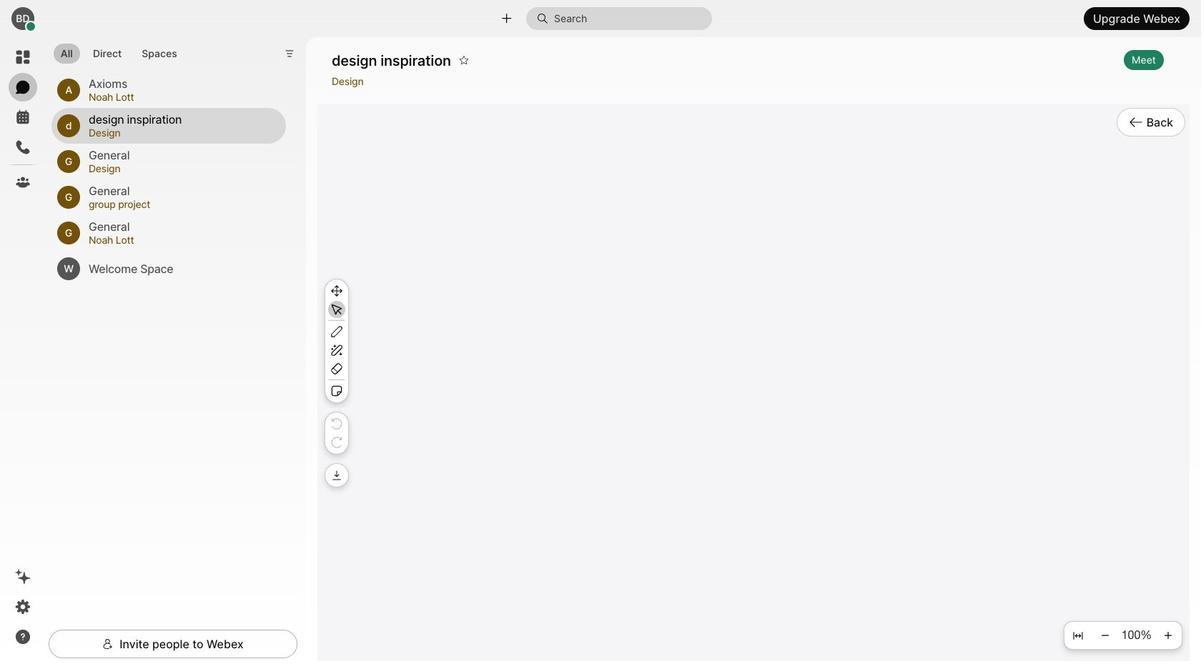 Task type: describe. For each thing, give the bounding box(es) containing it.
axioms list item
[[51, 72, 286, 108]]

noah lott element inside axioms list item
[[89, 89, 269, 105]]

group project element
[[89, 196, 269, 212]]

design element for 3rd the general list item from the bottom
[[89, 161, 269, 176]]

webex tab list
[[9, 43, 37, 197]]

2 general list item from the top
[[51, 179, 286, 215]]

3 general list item from the top
[[51, 215, 286, 251]]



Task type: vqa. For each thing, say whether or not it's contained in the screenshot.
Webex tab list
yes



Task type: locate. For each thing, give the bounding box(es) containing it.
design element for "design inspiration" list item
[[89, 125, 269, 141]]

noah lott element
[[89, 89, 269, 105], [89, 232, 269, 248]]

design element inside list item
[[89, 125, 269, 141]]

design element down axioms list item
[[89, 125, 269, 141]]

design element up group project element
[[89, 161, 269, 176]]

1 general list item from the top
[[51, 143, 286, 179]]

1 noah lott element from the top
[[89, 89, 269, 105]]

2 noah lott element from the top
[[89, 232, 269, 248]]

tab list
[[50, 35, 188, 68]]

1 design element from the top
[[89, 125, 269, 141]]

navigation
[[0, 37, 46, 664]]

1 vertical spatial design element
[[89, 161, 269, 176]]

welcome space list item
[[51, 251, 286, 286]]

design element inside the general list item
[[89, 161, 269, 176]]

2 design element from the top
[[89, 161, 269, 176]]

0 vertical spatial noah lott element
[[89, 89, 269, 105]]

general list item
[[51, 143, 286, 179], [51, 179, 286, 215], [51, 215, 286, 251]]

noah lott element up "design inspiration" list item
[[89, 89, 269, 105]]

design element
[[89, 125, 269, 141], [89, 161, 269, 176]]

noah lott element up welcome space list item
[[89, 232, 269, 248]]

0 vertical spatial design element
[[89, 125, 269, 141]]

design inspiration list item
[[51, 108, 286, 143]]

1 vertical spatial noah lott element
[[89, 232, 269, 248]]



